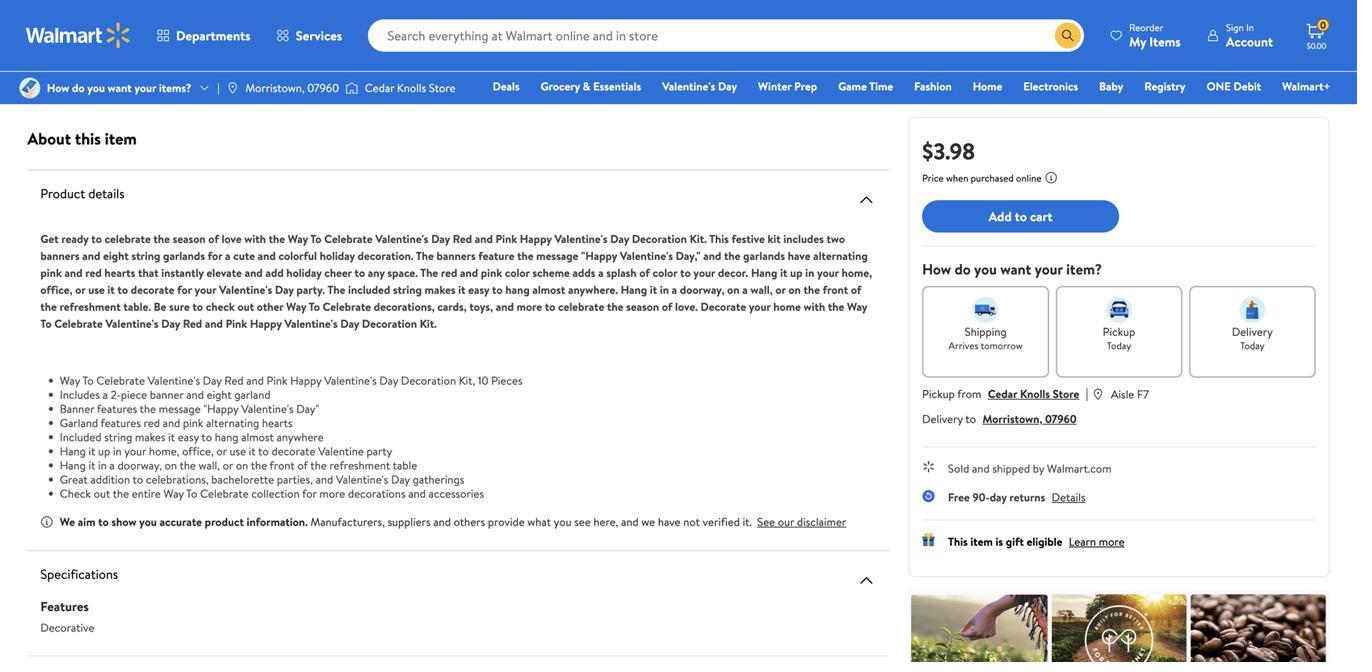 Task type: locate. For each thing, give the bounding box(es) containing it.
0 vertical spatial for
[[208, 248, 222, 264]]

1 horizontal spatial how
[[922, 259, 951, 280]]

add
[[989, 207, 1012, 225]]

holiday up the cheer on the top left
[[320, 248, 355, 264]]

message inside get ready to celebrate the season of love with the way to celebrate valentine's day red and pink happy valentine's day decoration kit. this festive kit includes two banners and eight string garlands for a cute and colorful holiday decoration. the banners feature the message "happy valentine's day," and the garlands have alternating pink and red hearts that instantly elevate and add holiday cheer to any space. the red and pink color scheme adds a splash of color to your decor. hang it up in your home, office, or use it to decorate for your valentine's day party. the included string makes it easy to hang almost anywhere. hang it in a doorway, on a wall, or on the front of the refreshment table. be sure to check out other way to celebrate decorations, cards, toys, and more to celebrate the season of love. decorate your home with the way to celebrate valentine's day red and pink happy valentine's day decoration kit.
[[536, 248, 578, 264]]

pickup for pickup today
[[1103, 324, 1135, 340]]

wall, down kit
[[751, 282, 773, 298]]

0 horizontal spatial how
[[47, 80, 69, 96]]

banners left feature
[[437, 248, 476, 264]]

have
[[788, 248, 811, 264], [658, 514, 681, 530]]

decorations
[[348, 486, 406, 502]]

2 vertical spatial decoration
[[401, 373, 456, 389]]

delivery
[[1232, 324, 1273, 340], [922, 411, 963, 427]]

day,"
[[676, 248, 701, 264]]

1 vertical spatial do
[[955, 259, 971, 280]]

home, inside "way to celebrate valentine's day red and pink happy valentine's day decoration kit, 10 pieces includes a 2-piece banner and eight garland banner features the message "happy valentine's day" garland features red and pink alternating hearts included string makes it easy to hang almost anywhere hang it up in your home, office, or use it to decorate valentine party hang it in a doorway, on the wall, or on the front of the refreshment table great addition to celebrations, bachelorette parties, and valentine's day gatherings check out the entire way to celebrate collection for more decorations and accessories"
[[149, 443, 179, 459]]

 image up about
[[19, 78, 40, 99]]

cedar inside the pickup from cedar knolls store |
[[988, 386, 1017, 402]]

0 vertical spatial refreshment
[[60, 299, 121, 315]]

have right the we
[[658, 514, 681, 530]]

celebrate up the product
[[200, 486, 249, 502]]

includes
[[783, 231, 824, 247]]

1 vertical spatial refreshment
[[329, 458, 390, 473]]

hang up bachelorette
[[215, 429, 239, 445]]

kit. up day,"
[[690, 231, 707, 247]]

1 horizontal spatial do
[[955, 259, 971, 280]]

game
[[838, 78, 867, 94]]

registry
[[1144, 78, 1186, 94]]

1 product group from the left
[[246, 0, 426, 104]]

alternating inside get ready to celebrate the season of love with the way to celebrate valentine's day red and pink happy valentine's day decoration kit. this festive kit includes two banners and eight string garlands for a cute and colorful holiday decoration. the banners feature the message "happy valentine's day," and the garlands have alternating pink and red hearts that instantly elevate and add holiday cheer to any space. the red and pink color scheme adds a splash of color to your decor. hang it up in your home, office, or use it to decorate for your valentine's day party. the included string makes it easy to hang almost anywhere. hang it in a doorway, on a wall, or on the front of the refreshment table. be sure to check out other way to celebrate decorations, cards, toys, and more to celebrate the season of love. decorate your home with the way to celebrate valentine's day red and pink happy valentine's day decoration kit.
[[813, 248, 868, 264]]

cedar knolls store button
[[988, 386, 1079, 402]]

1 horizontal spatial home,
[[842, 265, 872, 281]]

wall,
[[751, 282, 773, 298], [199, 458, 220, 473]]

1 horizontal spatial pink
[[183, 415, 203, 431]]

0 vertical spatial morristown,
[[245, 80, 305, 96]]

decoration
[[632, 231, 687, 247], [362, 316, 417, 332], [401, 373, 456, 389]]

day"
[[296, 401, 319, 417]]

almost inside "way to celebrate valentine's day red and pink happy valentine's day decoration kit, 10 pieces includes a 2-piece banner and eight garland banner features the message "happy valentine's day" garland features red and pink alternating hearts included string makes it easy to hang almost anywhere hang it up in your home, office, or use it to decorate valentine party hang it in a doorway, on the wall, or on the front of the refreshment table great addition to celebrations, bachelorette parties, and valentine's day gatherings check out the entire way to celebrate collection for more decorations and accessories"
[[241, 429, 274, 445]]

item right this
[[105, 127, 137, 150]]

cute
[[233, 248, 255, 264]]

celebrate down included
[[323, 299, 371, 315]]

wall, inside "way to celebrate valentine's day red and pink happy valentine's day decoration kit, 10 pieces includes a 2-piece banner and eight garland banner features the message "happy valentine's day" garland features red and pink alternating hearts included string makes it easy to hang almost anywhere hang it up in your home, office, or use it to decorate valentine party hang it in a doorway, on the wall, or on the front of the refreshment table great addition to celebrations, bachelorette parties, and valentine's day gatherings check out the entire way to celebrate collection for more decorations and accessories"
[[199, 458, 220, 473]]

aisle f7
[[1111, 387, 1149, 402]]

delivery for to
[[922, 411, 963, 427]]

0 horizontal spatial wall,
[[199, 458, 220, 473]]

included
[[348, 282, 390, 298]]

3+
[[34, 20, 45, 34], [680, 20, 691, 34], [249, 65, 260, 79]]

services
[[296, 27, 342, 44]]

2 garlands from the left
[[743, 248, 785, 264]]

garland
[[60, 415, 98, 431]]

1 horizontal spatial for
[[208, 248, 222, 264]]

today for pickup
[[1107, 339, 1131, 353]]

0 vertical spatial makes
[[425, 282, 456, 298]]

season
[[173, 231, 206, 247], [626, 299, 659, 315]]

0 vertical spatial doorway,
[[680, 282, 725, 298]]

red up cards,
[[453, 231, 472, 247]]

front
[[823, 282, 848, 298], [270, 458, 295, 473]]

sure
[[169, 299, 190, 315]]

0 vertical spatial store
[[429, 80, 456, 96]]

to
[[1015, 207, 1027, 225], [91, 231, 102, 247], [355, 265, 365, 281], [680, 265, 691, 281], [117, 282, 128, 298], [492, 282, 503, 298], [193, 299, 203, 315], [545, 299, 555, 315], [965, 411, 976, 427], [201, 429, 212, 445], [258, 443, 269, 459], [133, 472, 143, 488], [98, 514, 109, 530]]

0 horizontal spatial for
[[177, 282, 192, 298]]

pickup
[[1103, 324, 1135, 340], [922, 386, 955, 402]]

2 horizontal spatial for
[[302, 486, 317, 502]]

walmart+ link
[[1275, 78, 1338, 95]]

valentine's down elevate
[[219, 282, 272, 298]]

0 horizontal spatial hearts
[[104, 265, 135, 281]]

doorway,
[[680, 282, 725, 298], [118, 458, 162, 473]]

the up space.
[[416, 248, 434, 264]]

to inside button
[[1015, 207, 1027, 225]]

the down the cheer on the top left
[[327, 282, 345, 298]]

celebrations,
[[146, 472, 209, 488]]

red
[[453, 231, 472, 247], [183, 316, 202, 332], [224, 373, 244, 389]]

front down two
[[823, 282, 848, 298]]

0 horizontal spatial up
[[98, 443, 110, 459]]

shipped
[[992, 461, 1030, 477]]

string right included
[[104, 429, 132, 445]]

kit
[[768, 231, 781, 247]]

to up celebrations,
[[201, 429, 212, 445]]

0 horizontal spatial have
[[658, 514, 681, 530]]

0 horizontal spatial pickup
[[922, 386, 955, 402]]

0 vertical spatial how
[[47, 80, 69, 96]]

1 vertical spatial this
[[948, 534, 968, 550]]

shipping
[[64, 20, 99, 34], [710, 20, 745, 34], [490, 40, 525, 54], [279, 65, 314, 79]]

up up addition
[[98, 443, 110, 459]]

1 vertical spatial office,
[[182, 443, 214, 459]]

product group
[[246, 0, 426, 104], [462, 0, 641, 88]]

pink down check
[[226, 316, 247, 332]]

1 today from the left
[[1107, 339, 1131, 353]]

way down party.
[[286, 299, 306, 315]]

cedar
[[365, 80, 394, 96], [988, 386, 1017, 402]]

in
[[1246, 21, 1254, 34]]

almost left the "anywhere"
[[241, 429, 274, 445]]

piece
[[121, 387, 147, 403]]

1 vertical spatial knolls
[[1020, 386, 1050, 402]]

game time link
[[831, 78, 901, 95]]

hang right decor.
[[751, 265, 777, 281]]

0 vertical spatial item
[[105, 127, 137, 150]]

doorway, inside "way to celebrate valentine's day red and pink happy valentine's day decoration kit, 10 pieces includes a 2-piece banner and eight garland banner features the message "happy valentine's day" garland features red and pink alternating hearts included string makes it easy to hang almost anywhere hang it up in your home, office, or use it to decorate valentine party hang it in a doorway, on the wall, or on the front of the refreshment table great addition to celebrations, bachelorette parties, and valentine's day gatherings check out the entire way to celebrate collection for more decorations and accessories"
[[118, 458, 162, 473]]

do for how do you want your item?
[[955, 259, 971, 280]]

1 horizontal spatial "happy
[[581, 248, 617, 264]]

celebrate down the anywhere. in the left top of the page
[[558, 299, 604, 315]]

aisle
[[1111, 387, 1134, 402]]

0 vertical spatial knolls
[[397, 80, 426, 96]]

color down day,"
[[653, 265, 677, 281]]

0 vertical spatial kit.
[[690, 231, 707, 247]]

suppliers
[[388, 514, 431, 530]]

your
[[134, 80, 156, 96], [1035, 259, 1063, 280], [693, 265, 715, 281], [817, 265, 839, 281], [195, 282, 216, 298], [749, 299, 771, 315], [124, 443, 146, 459]]

delivery today
[[1232, 324, 1273, 353]]

home,
[[842, 265, 872, 281], [149, 443, 179, 459]]

out left 'other'
[[237, 299, 254, 315]]

2 horizontal spatial pink
[[481, 265, 502, 281]]

account
[[1226, 33, 1273, 50]]

decorate down that on the left top of the page
[[131, 282, 174, 298]]

1 vertical spatial home,
[[149, 443, 179, 459]]

"happy inside "way to celebrate valentine's day red and pink happy valentine's day decoration kit, 10 pieces includes a 2-piece banner and eight garland banner features the message "happy valentine's day" garland features red and pink alternating hearts included string makes it easy to hang almost anywhere hang it up in your home, office, or use it to decorate valentine party hang it in a doorway, on the wall, or on the front of the refreshment table great addition to celebrations, bachelorette parties, and valentine's day gatherings check out the entire way to celebrate collection for more decorations and accessories"
[[203, 401, 239, 417]]

party.
[[296, 282, 325, 298]]

0 vertical spatial hearts
[[104, 265, 135, 281]]

information.
[[247, 514, 308, 530]]

a down decor.
[[742, 282, 748, 298]]

1 vertical spatial alternating
[[206, 415, 259, 431]]

0 horizontal spatial out
[[94, 486, 110, 502]]

Walmart Site-Wide search field
[[368, 19, 1084, 52]]

07960
[[307, 80, 339, 96], [1045, 411, 1077, 427]]

up down includes
[[790, 265, 803, 281]]

way up the banner
[[60, 373, 80, 389]]

0 horizontal spatial pink
[[40, 265, 62, 281]]

for right collection
[[302, 486, 317, 502]]

1 vertical spatial front
[[270, 458, 295, 473]]

festive
[[732, 231, 765, 247]]

features
[[40, 598, 89, 616]]

pickup left from
[[922, 386, 955, 402]]

string inside "way to celebrate valentine's day red and pink happy valentine's day decoration kit, 10 pieces includes a 2-piece banner and eight garland banner features the message "happy valentine's day" garland features red and pink alternating hearts included string makes it easy to hang almost anywhere hang it up in your home, office, or use it to decorate valentine party hang it in a doorway, on the wall, or on the front of the refreshment table great addition to celebrations, bachelorette parties, and valentine's day gatherings check out the entire way to celebrate collection for more decorations and accessories"
[[104, 429, 132, 445]]

0 horizontal spatial  image
[[19, 78, 40, 99]]

0 horizontal spatial makes
[[135, 429, 165, 445]]

pickup down intent image for pickup at the top right
[[1103, 324, 1135, 340]]

0 horizontal spatial more
[[319, 486, 345, 502]]

1 horizontal spatial office,
[[182, 443, 214, 459]]

cart
[[1030, 207, 1053, 225]]

0 vertical spatial cedar
[[365, 80, 394, 96]]

0 vertical spatial with
[[244, 231, 266, 247]]

1 horizontal spatial garlands
[[743, 248, 785, 264]]

we
[[641, 514, 655, 530]]

this
[[709, 231, 729, 247], [948, 534, 968, 550]]

Search search field
[[368, 19, 1084, 52]]

this left festive
[[709, 231, 729, 247]]

how for how do you want your item?
[[922, 259, 951, 280]]

to
[[310, 231, 322, 247], [309, 299, 320, 315], [40, 316, 52, 332], [82, 373, 94, 389], [186, 486, 197, 502]]

2 product group from the left
[[462, 0, 641, 88]]

1 vertical spatial pink
[[226, 316, 247, 332]]

eight up table.
[[103, 248, 129, 264]]

up inside get ready to celebrate the season of love with the way to celebrate valentine's day red and pink happy valentine's day decoration kit. this festive kit includes two banners and eight string garlands for a cute and colorful holiday decoration. the banners feature the message "happy valentine's day," and the garlands have alternating pink and red hearts that instantly elevate and add holiday cheer to any space. the red and pink color scheme adds a splash of color to your decor. hang it up in your home, office, or use it to decorate for your valentine's day party. the included string makes it easy to hang almost anywhere. hang it in a doorway, on a wall, or on the front of the refreshment table. be sure to check out other way to celebrate decorations, cards, toys, and more to celebrate the season of love. decorate your home with the way to celebrate valentine's day red and pink happy valentine's day decoration kit.
[[790, 265, 803, 281]]

decoration.
[[358, 248, 414, 264]]

home
[[973, 78, 1002, 94]]

baby link
[[1092, 78, 1131, 95]]

1 vertical spatial message
[[159, 401, 201, 417]]

have down includes
[[788, 248, 811, 264]]

string up that on the left top of the page
[[131, 248, 160, 264]]

to right addition
[[133, 472, 143, 488]]

we
[[60, 514, 75, 530]]

 image
[[345, 80, 358, 96]]

decorate inside "way to celebrate valentine's day red and pink happy valentine's day decoration kit, 10 pieces includes a 2-piece banner and eight garland banner features the message "happy valentine's day" garland features red and pink alternating hearts included string makes it easy to hang almost anywhere hang it up in your home, office, or use it to decorate valentine party hang it in a doorway, on the wall, or on the front of the refreshment table great addition to celebrations, bachelorette parties, and valentine's day gatherings check out the entire way to celebrate collection for more decorations and accessories"
[[272, 443, 315, 459]]

for inside "way to celebrate valentine's day red and pink happy valentine's day decoration kit, 10 pieces includes a 2-piece banner and eight garland banner features the message "happy valentine's day" garland features red and pink alternating hearts included string makes it easy to hang almost anywhere hang it up in your home, office, or use it to decorate valentine party hang it in a doorway, on the wall, or on the front of the refreshment table great addition to celebrations, bachelorette parties, and valentine's day gatherings check out the entire way to celebrate collection for more decorations and accessories"
[[302, 486, 317, 502]]

0 vertical spatial decoration
[[632, 231, 687, 247]]

0 horizontal spatial easy
[[178, 429, 199, 445]]

1 vertical spatial want
[[1000, 259, 1031, 280]]

"happy up the adds
[[581, 248, 617, 264]]

1 vertical spatial morristown,
[[983, 411, 1043, 427]]

makes
[[425, 282, 456, 298], [135, 429, 165, 445]]

1 vertical spatial more
[[319, 486, 345, 502]]

garlands down kit
[[743, 248, 785, 264]]

1 horizontal spatial red
[[224, 373, 244, 389]]

morristown, down the pickup from cedar knolls store |
[[983, 411, 1043, 427]]

delivery to morristown, 07960
[[922, 411, 1077, 427]]

makes inside get ready to celebrate the season of love with the way to celebrate valentine's day red and pink happy valentine's day decoration kit. this festive kit includes two banners and eight string garlands for a cute and colorful holiday decoration. the banners feature the message "happy valentine's day," and the garlands have alternating pink and red hearts that instantly elevate and add holiday cheer to any space. the red and pink color scheme adds a splash of color to your decor. hang it up in your home, office, or use it to decorate for your valentine's day party. the included string makes it easy to hang almost anywhere. hang it in a doorway, on a wall, or on the front of the refreshment table. be sure to check out other way to celebrate decorations, cards, toys, and more to celebrate the season of love. decorate your home with the way to celebrate valentine's day red and pink happy valentine's day decoration kit.
[[425, 282, 456, 298]]

a
[[225, 248, 231, 264], [598, 265, 604, 281], [672, 282, 677, 298], [742, 282, 748, 298], [103, 387, 108, 403], [109, 458, 115, 473]]

pink up feature
[[496, 231, 517, 247]]

07960 down 40
[[307, 80, 339, 96]]

1 horizontal spatial today
[[1240, 339, 1265, 353]]

0 horizontal spatial 07960
[[307, 80, 339, 96]]

deals link
[[485, 78, 527, 95]]

or right celebrations,
[[223, 458, 233, 473]]

delivery down intent image for delivery
[[1232, 324, 1273, 340]]

season down splash
[[626, 299, 659, 315]]

1 vertical spatial decorate
[[272, 443, 315, 459]]

1 horizontal spatial out
[[237, 299, 254, 315]]

colorful
[[279, 248, 317, 264]]

hang up the "great"
[[60, 443, 86, 459]]

hang
[[505, 282, 530, 298], [215, 429, 239, 445]]

day down party
[[391, 472, 410, 488]]

store left deals link
[[429, 80, 456, 96]]

cheer
[[324, 265, 352, 281]]

2 horizontal spatial happy
[[520, 231, 552, 247]]

delivery down from
[[922, 411, 963, 427]]

home, up celebrations,
[[149, 443, 179, 459]]

happy
[[520, 231, 552, 247], [250, 316, 282, 332], [290, 373, 322, 389]]

0 horizontal spatial garlands
[[163, 248, 205, 264]]

0 vertical spatial 07960
[[307, 80, 339, 96]]

want left items? at the left top
[[108, 80, 132, 96]]

walmart image
[[26, 23, 131, 48]]

today inside pickup today
[[1107, 339, 1131, 353]]

for down instantly
[[177, 282, 192, 298]]

 image down departments
[[226, 82, 239, 95]]

day
[[718, 78, 737, 94], [431, 231, 450, 247], [610, 231, 629, 247], [275, 282, 294, 298], [161, 316, 180, 332], [340, 316, 359, 332], [203, 373, 222, 389], [379, 373, 398, 389], [391, 472, 410, 488]]

details button
[[1052, 490, 1086, 505]]

product group containing 4
[[462, 0, 641, 88]]

on up accurate
[[165, 458, 177, 473]]

decoration left kit,
[[401, 373, 456, 389]]

wall, inside get ready to celebrate the season of love with the way to celebrate valentine's day red and pink happy valentine's day decoration kit. this festive kit includes two banners and eight string garlands for a cute and colorful holiday decoration. the banners feature the message "happy valentine's day," and the garlands have alternating pink and red hearts that instantly elevate and add holiday cheer to any space. the red and pink color scheme adds a splash of color to your decor. hang it up in your home, office, or use it to decorate for your valentine's day party. the included string makes it easy to hang almost anywhere. hang it in a doorway, on a wall, or on the front of the refreshment table. be sure to check out other way to celebrate decorations, cards, toys, and more to celebrate the season of love. decorate your home with the way to celebrate valentine's day red and pink happy valentine's day decoration kit.
[[751, 282, 773, 298]]

valentine's down table.
[[105, 316, 159, 332]]

to left cart
[[1015, 207, 1027, 225]]

0 vertical spatial holiday
[[320, 248, 355, 264]]

show
[[111, 514, 136, 530]]

how for how do you want your items?
[[47, 80, 69, 96]]

0 vertical spatial eight
[[103, 248, 129, 264]]

pink
[[496, 231, 517, 247], [226, 316, 247, 332], [267, 373, 288, 389]]

this right 'gifting made easy' image
[[948, 534, 968, 550]]

refreshment left table.
[[60, 299, 121, 315]]

today down intent image for pickup at the top right
[[1107, 339, 1131, 353]]

0 horizontal spatial with
[[244, 231, 266, 247]]

decorate up parties,
[[272, 443, 315, 459]]

1 vertical spatial string
[[393, 282, 422, 298]]

season up instantly
[[173, 231, 206, 247]]

1 horizontal spatial red
[[144, 415, 160, 431]]

1 horizontal spatial eight
[[207, 387, 232, 403]]

red inside "way to celebrate valentine's day red and pink happy valentine's day decoration kit, 10 pieces includes a 2-piece banner and eight garland banner features the message "happy valentine's day" garland features red and pink alternating hearts included string makes it easy to hang almost anywhere hang it up in your home, office, or use it to decorate valentine party hang it in a doorway, on the wall, or on the front of the refreshment table great addition to celebrations, bachelorette parties, and valentine's day gatherings check out the entire way to celebrate collection for more decorations and accessories"
[[224, 373, 244, 389]]

cedar knolls store
[[365, 80, 456, 96]]

makes down piece
[[135, 429, 165, 445]]

doorway, up entire
[[118, 458, 162, 473]]

0 horizontal spatial "happy
[[203, 401, 239, 417]]

morristown, 07960
[[245, 80, 339, 96]]

you
[[87, 80, 105, 96], [974, 259, 997, 280], [139, 514, 157, 530], [554, 514, 572, 530]]

1 horizontal spatial  image
[[226, 82, 239, 95]]

1 banners from the left
[[40, 248, 80, 264]]

kit,
[[459, 373, 475, 389]]

hang up check
[[60, 458, 86, 473]]

pickup inside the pickup from cedar knolls store |
[[922, 386, 955, 402]]

1 horizontal spatial message
[[536, 248, 578, 264]]

to down from
[[965, 411, 976, 427]]

specifications
[[40, 565, 118, 583]]

1 vertical spatial store
[[1053, 386, 1079, 402]]

1 horizontal spatial wall,
[[751, 282, 773, 298]]

0 vertical spatial this
[[709, 231, 729, 247]]

easy up toys, on the top
[[468, 282, 489, 298]]

essentials
[[593, 78, 641, 94]]

celebrate
[[105, 231, 151, 247], [558, 299, 604, 315]]

1 horizontal spatial front
[[823, 282, 848, 298]]

1 horizontal spatial happy
[[290, 373, 322, 389]]

want
[[108, 80, 132, 96], [1000, 259, 1031, 280]]

0 vertical spatial have
[[788, 248, 811, 264]]

anywhere
[[277, 429, 324, 445]]

alternating inside "way to celebrate valentine's day red and pink happy valentine's day decoration kit, 10 pieces includes a 2-piece banner and eight garland banner features the message "happy valentine's day" garland features red and pink alternating hearts included string makes it easy to hang almost anywhere hang it up in your home, office, or use it to decorate valentine party hang it in a doorway, on the wall, or on the front of the refreshment table great addition to celebrations, bachelorette parties, and valentine's day gatherings check out the entire way to celebrate collection for more decorations and accessories"
[[206, 415, 259, 431]]

product group containing 40
[[246, 0, 426, 104]]

pink inside "way to celebrate valentine's day red and pink happy valentine's day decoration kit, 10 pieces includes a 2-piece banner and eight garland banner features the message "happy valentine's day" garland features red and pink alternating hearts included string makes it easy to hang almost anywhere hang it up in your home, office, or use it to decorate valentine party hang it in a doorway, on the wall, or on the front of the refreshment table great addition to celebrations, bachelorette parties, and valentine's day gatherings check out the entire way to celebrate collection for more decorations and accessories"
[[183, 415, 203, 431]]

baby
[[1099, 78, 1123, 94]]

and
[[475, 231, 493, 247], [82, 248, 100, 264], [258, 248, 276, 264], [703, 248, 721, 264], [64, 265, 83, 281], [245, 265, 263, 281], [460, 265, 478, 281], [496, 299, 514, 315], [205, 316, 223, 332], [246, 373, 264, 389], [186, 387, 204, 403], [163, 415, 180, 431], [972, 461, 990, 477], [316, 472, 333, 488], [408, 486, 426, 502], [433, 514, 451, 530], [621, 514, 639, 530]]

1 horizontal spatial season
[[626, 299, 659, 315]]

for up elevate
[[208, 248, 222, 264]]

provide
[[488, 514, 525, 530]]

the right home
[[828, 299, 844, 315]]

0 horizontal spatial doorway,
[[118, 458, 162, 473]]

here,
[[593, 514, 618, 530]]

0 horizontal spatial 3+
[[34, 20, 45, 34]]

0 vertical spatial |
[[217, 80, 220, 96]]

today inside delivery today
[[1240, 339, 1265, 353]]

time
[[869, 78, 893, 94]]

1 horizontal spatial color
[[653, 265, 677, 281]]

0 horizontal spatial want
[[108, 80, 132, 96]]

includes
[[60, 387, 100, 403]]

out inside "way to celebrate valentine's day red and pink happy valentine's day decoration kit, 10 pieces includes a 2-piece banner and eight garland banner features the message "happy valentine's day" garland features red and pink alternating hearts included string makes it easy to hang almost anywhere hang it up in your home, office, or use it to decorate valentine party hang it in a doorway, on the wall, or on the front of the refreshment table great addition to celebrations, bachelorette parties, and valentine's day gatherings check out the entire way to celebrate collection for more decorations and accessories"
[[94, 486, 110, 502]]

1 vertical spatial up
[[98, 443, 110, 459]]

"happy right banner
[[203, 401, 239, 417]]

more inside "way to celebrate valentine's day red and pink happy valentine's day decoration kit, 10 pieces includes a 2-piece banner and eight garland banner features the message "happy valentine's day" garland features red and pink alternating hearts included string makes it easy to hang almost anywhere hang it up in your home, office, or use it to decorate valentine party hang it in a doorway, on the wall, or on the front of the refreshment table great addition to celebrations, bachelorette parties, and valentine's day gatherings check out the entire way to celebrate collection for more decorations and accessories"
[[319, 486, 345, 502]]

accessories
[[429, 486, 484, 502]]

1 garlands from the left
[[163, 248, 205, 264]]

color
[[505, 265, 530, 281], [653, 265, 677, 281]]

easy inside "way to celebrate valentine's day red and pink happy valentine's day decoration kit, 10 pieces includes a 2-piece banner and eight garland banner features the message "happy valentine's day" garland features red and pink alternating hearts included string makes it easy to hang almost anywhere hang it up in your home, office, or use it to decorate valentine party hang it in a doorway, on the wall, or on the front of the refreshment table great addition to celebrations, bachelorette parties, and valentine's day gatherings check out the entire way to celebrate collection for more decorations and accessories"
[[178, 429, 199, 445]]

get
[[40, 231, 59, 247]]

1 vertical spatial out
[[94, 486, 110, 502]]

eight inside "way to celebrate valentine's day red and pink happy valentine's day decoration kit, 10 pieces includes a 2-piece banner and eight garland banner features the message "happy valentine's day" garland features red and pink alternating hearts included string makes it easy to hang almost anywhere hang it up in your home, office, or use it to decorate valentine party hang it in a doorway, on the wall, or on the front of the refreshment table great addition to celebrations, bachelorette parties, and valentine's day gatherings check out the entire way to celebrate collection for more decorations and accessories"
[[207, 387, 232, 403]]

0 horizontal spatial 3+ day shipping
[[34, 20, 99, 34]]

1 vertical spatial doorway,
[[118, 458, 162, 473]]

front inside get ready to celebrate the season of love with the way to celebrate valentine's day red and pink happy valentine's day decoration kit. this festive kit includes two banners and eight string garlands for a cute and colorful holiday decoration. the banners feature the message "happy valentine's day," and the garlands have alternating pink and red hearts that instantly elevate and add holiday cheer to any space. the red and pink color scheme adds a splash of color to your decor. hang it up in your home, office, or use it to decorate for your valentine's day party. the included string makes it easy to hang almost anywhere. hang it in a doorway, on a wall, or on the front of the refreshment table. be sure to check out other way to celebrate decorations, cards, toys, and more to celebrate the season of love. decorate your home with the way to celebrate valentine's day red and pink happy valentine's day decoration kit.
[[823, 282, 848, 298]]

today for delivery
[[1240, 339, 1265, 353]]

almost down scheme
[[532, 282, 565, 298]]

easy up celebrations,
[[178, 429, 199, 445]]

0 horizontal spatial red
[[183, 316, 202, 332]]

1 vertical spatial delivery
[[922, 411, 963, 427]]

happy up scheme
[[520, 231, 552, 247]]

1 vertical spatial item
[[971, 534, 993, 550]]

item left is
[[971, 534, 993, 550]]

0 horizontal spatial banners
[[40, 248, 80, 264]]

easy inside get ready to celebrate the season of love with the way to celebrate valentine's day red and pink happy valentine's day decoration kit. this festive kit includes two banners and eight string garlands for a cute and colorful holiday decoration. the banners feature the message "happy valentine's day," and the garlands have alternating pink and red hearts that instantly elevate and add holiday cheer to any space. the red and pink color scheme adds a splash of color to your decor. hang it up in your home, office, or use it to decorate for your valentine's day party. the included string makes it easy to hang almost anywhere. hang it in a doorway, on a wall, or on the front of the refreshment table. be sure to check out other way to celebrate decorations, cards, toys, and more to celebrate the season of love. decorate your home with the way to celebrate valentine's day red and pink happy valentine's day decoration kit.
[[468, 282, 489, 298]]

1 vertical spatial hearts
[[262, 415, 293, 431]]

1 vertical spatial kit.
[[420, 316, 437, 332]]

day down the sure at top
[[161, 316, 180, 332]]

0 vertical spatial want
[[108, 80, 132, 96]]

hang down splash
[[621, 282, 647, 298]]

almost inside get ready to celebrate the season of love with the way to celebrate valentine's day red and pink happy valentine's day decoration kit. this festive kit includes two banners and eight string garlands for a cute and colorful holiday decoration. the banners feature the message "happy valentine's day," and the garlands have alternating pink and red hearts that instantly elevate and add holiday cheer to any space. the red and pink color scheme adds a splash of color to your decor. hang it up in your home, office, or use it to decorate for your valentine's day party. the included string makes it easy to hang almost anywhere. hang it in a doorway, on a wall, or on the front of the refreshment table. be sure to check out other way to celebrate decorations, cards, toys, and more to celebrate the season of love. decorate your home with the way to celebrate valentine's day red and pink happy valentine's day decoration kit.
[[532, 282, 565, 298]]

pickup for pickup from cedar knolls store |
[[922, 386, 955, 402]]

love.
[[675, 299, 698, 315]]

specifications image
[[857, 571, 876, 591]]

 image
[[19, 78, 40, 99], [226, 82, 239, 95]]

0 horizontal spatial color
[[505, 265, 530, 281]]

2 today from the left
[[1240, 339, 1265, 353]]

want for item?
[[1000, 259, 1031, 280]]

07960 down cedar knolls store button
[[1045, 411, 1077, 427]]

search icon image
[[1061, 29, 1074, 42]]



Task type: describe. For each thing, give the bounding box(es) containing it.
a right the "great"
[[109, 458, 115, 473]]

way to celebrate valentine's day red and pink happy valentine's day decoration kit, 10 pieces includes a 2-piece banner and eight garland banner features the message "happy valentine's day" garland features red and pink alternating hearts included string makes it easy to hang almost anywhere hang it up in your home, office, or use it to decorate valentine party hang it in a doorway, on the wall, or on the front of the refreshment table great addition to celebrations, bachelorette parties, and valentine's day gatherings check out the entire way to celebrate collection for more decorations and accessories
[[60, 373, 523, 502]]

from
[[957, 386, 981, 402]]

do for how do you want your items?
[[72, 80, 85, 96]]

intent image for pickup image
[[1106, 297, 1132, 323]]

see our disclaimer button
[[757, 514, 846, 530]]

pink inside "way to celebrate valentine's day red and pink happy valentine's day decoration kit, 10 pieces includes a 2-piece banner and eight garland banner features the message "happy valentine's day" garland features red and pink alternating hearts included string makes it easy to hang almost anywhere hang it up in your home, office, or use it to decorate valentine party hang it in a doorway, on the wall, or on the front of the refreshment table great addition to celebrations, bachelorette parties, and valentine's day gatherings check out the entire way to celebrate collection for more decorations and accessories"
[[267, 373, 288, 389]]

features right the banner
[[97, 401, 137, 417]]

valentine's up the adds
[[554, 231, 608, 247]]

0 horizontal spatial kit.
[[420, 316, 437, 332]]

refreshment inside get ready to celebrate the season of love with the way to celebrate valentine's day red and pink happy valentine's day decoration kit. this festive kit includes two banners and eight string garlands for a cute and colorful holiday decoration. the banners feature the message "happy valentine's day," and the garlands have alternating pink and red hearts that instantly elevate and add holiday cheer to any space. the red and pink color scheme adds a splash of color to your decor. hang it up in your home, office, or use it to decorate for your valentine's day party. the included string makes it easy to hang almost anywhere. hang it in a doorway, on a wall, or on the front of the refreshment table. be sure to check out other way to celebrate decorations, cards, toys, and more to celebrate the season of love. decorate your home with the way to celebrate valentine's day red and pink happy valentine's day decoration kit.
[[60, 299, 121, 315]]

celebrate left banner
[[96, 373, 145, 389]]

1 horizontal spatial 3+ day shipping
[[249, 65, 314, 79]]

valentine
[[318, 443, 364, 459]]

1 color from the left
[[505, 265, 530, 281]]

winter prep
[[758, 78, 817, 94]]

1 horizontal spatial morristown,
[[983, 411, 1043, 427]]

doorway, inside get ready to celebrate the season of love with the way to celebrate valentine's day red and pink happy valentine's day decoration kit. this festive kit includes two banners and eight string garlands for a cute and colorful holiday decoration. the banners feature the message "happy valentine's day," and the garlands have alternating pink and red hearts that instantly elevate and add holiday cheer to any space. the red and pink color scheme adds a splash of color to your decor. hang it up in your home, office, or use it to decorate for your valentine's day party. the included string makes it easy to hang almost anywhere. hang it in a doorway, on a wall, or on the front of the refreshment table. be sure to check out other way to celebrate decorations, cards, toys, and more to celebrate the season of love. decorate your home with the way to celebrate valentine's day red and pink happy valentine's day decoration kit.
[[680, 282, 725, 298]]

see
[[757, 514, 775, 530]]

day up cards,
[[431, 231, 450, 247]]

items?
[[159, 80, 191, 96]]

item?
[[1066, 259, 1102, 280]]

red inside "way to celebrate valentine's day red and pink happy valentine's day decoration kit, 10 pieces includes a 2-piece banner and eight garland banner features the message "happy valentine's day" garland features red and pink alternating hearts included string makes it easy to hang almost anywhere hang it up in your home, office, or use it to decorate valentine party hang it in a doorway, on the wall, or on the front of the refreshment table great addition to celebrations, bachelorette parties, and valentine's day gatherings check out the entire way to celebrate collection for more decorations and accessories"
[[144, 415, 160, 431]]

table
[[393, 458, 417, 473]]

electronics
[[1023, 78, 1078, 94]]

to up toys, on the top
[[492, 282, 503, 298]]

prep
[[794, 78, 817, 94]]

decorate inside get ready to celebrate the season of love with the way to celebrate valentine's day red and pink happy valentine's day decoration kit. this festive kit includes two banners and eight string garlands for a cute and colorful holiday decoration. the banners feature the message "happy valentine's day," and the garlands have alternating pink and red hearts that instantly elevate and add holiday cheer to any space. the red and pink color scheme adds a splash of color to your decor. hang it up in your home, office, or use it to decorate for your valentine's day party. the included string makes it easy to hang almost anywhere. hang it in a doorway, on a wall, or on the front of the refreshment table. be sure to check out other way to celebrate decorations, cards, toys, and more to celebrate the season of love. decorate your home with the way to celebrate valentine's day red and pink happy valentine's day decoration kit.
[[131, 282, 174, 298]]

way up colorful
[[288, 231, 308, 247]]

on up home
[[788, 282, 801, 298]]

product details image
[[857, 190, 876, 210]]

day down included
[[340, 316, 359, 332]]

sign in account
[[1226, 21, 1273, 50]]

1 horizontal spatial 2-
[[465, 40, 474, 54]]

use inside get ready to celebrate the season of love with the way to celebrate valentine's day red and pink happy valentine's day decoration kit. this festive kit includes two banners and eight string garlands for a cute and colorful holiday decoration. the banners feature the message "happy valentine's day," and the garlands have alternating pink and red hearts that instantly elevate and add holiday cheer to any space. the red and pink color scheme adds a splash of color to your decor. hang it up in your home, office, or use it to decorate for your valentine's day party. the included string makes it easy to hang almost anywhere. hang it in a doorway, on a wall, or on the front of the refreshment table. be sure to check out other way to celebrate decorations, cards, toys, and more to celebrate the season of love. decorate your home with the way to celebrate valentine's day red and pink happy valentine's day decoration kit.
[[88, 282, 105, 298]]

your left item?
[[1035, 259, 1063, 280]]

you right show
[[139, 514, 157, 530]]

hearts inside "way to celebrate valentine's day red and pink happy valentine's day decoration kit, 10 pieces includes a 2-piece banner and eight garland banner features the message "happy valentine's day" garland features red and pink alternating hearts included string makes it easy to hang almost anywhere hang it up in your home, office, or use it to decorate valentine party hang it in a doorway, on the wall, or on the front of the refreshment table great addition to celebrations, bachelorette parties, and valentine's day gatherings check out the entire way to celebrate collection for more decorations and accessories"
[[262, 415, 293, 431]]

eight inside get ready to celebrate the season of love with the way to celebrate valentine's day red and pink happy valentine's day decoration kit. this festive kit includes two banners and eight string garlands for a cute and colorful holiday decoration. the banners feature the message "happy valentine's day," and the garlands have alternating pink and red hearts that instantly elevate and add holiday cheer to any space. the red and pink color scheme adds a splash of color to your decor. hang it up in your home, office, or use it to decorate for your valentine's day party. the included string makes it easy to hang almost anywhere. hang it in a doorway, on a wall, or on the front of the refreshment table. be sure to check out other way to celebrate decorations, cards, toys, and more to celebrate the season of love. decorate your home with the way to celebrate valentine's day red and pink happy valentine's day decoration kit.
[[103, 248, 129, 264]]

morristown, 07960 button
[[983, 411, 1077, 427]]

features down piece
[[101, 415, 141, 431]]

shipping
[[965, 324, 1007, 340]]

collection
[[251, 486, 300, 502]]

not
[[683, 514, 700, 530]]

check
[[60, 486, 91, 502]]

product
[[40, 185, 85, 202]]

departments
[[176, 27, 250, 44]]

0 vertical spatial happy
[[520, 231, 552, 247]]

items
[[1149, 33, 1181, 50]]

2- inside "way to celebrate valentine's day red and pink happy valentine's day decoration kit, 10 pieces includes a 2-piece banner and eight garland banner features the message "happy valentine's day" garland features red and pink alternating hearts included string makes it easy to hang almost anywhere hang it up in your home, office, or use it to decorate valentine party hang it in a doorway, on the wall, or on the front of the refreshment table great addition to celebrations, bachelorette parties, and valentine's day gatherings check out the entire way to celebrate collection for more decorations and accessories"
[[111, 387, 121, 403]]

office, inside get ready to celebrate the season of love with the way to celebrate valentine's day red and pink happy valentine's day decoration kit. this festive kit includes two banners and eight string garlands for a cute and colorful holiday decoration. the banners feature the message "happy valentine's day," and the garlands have alternating pink and red hearts that instantly elevate and add holiday cheer to any space. the red and pink color scheme adds a splash of color to your decor. hang it up in your home, office, or use it to decorate for your valentine's day party. the included string makes it easy to hang almost anywhere. hang it in a doorway, on a wall, or on the front of the refreshment table. be sure to check out other way to celebrate decorations, cards, toys, and more to celebrate the season of love. decorate your home with the way to celebrate valentine's day red and pink happy valentine's day decoration kit.
[[40, 282, 73, 298]]

walmart+
[[1282, 78, 1330, 94]]

how do you want your item?
[[922, 259, 1102, 280]]

2 horizontal spatial 3+ day shipping
[[680, 20, 745, 34]]

scheme
[[532, 265, 570, 281]]

the down includes
[[804, 282, 820, 298]]

accurate
[[160, 514, 202, 530]]

is
[[996, 534, 1003, 550]]

refreshment inside "way to celebrate valentine's day red and pink happy valentine's day decoration kit, 10 pieces includes a 2-piece banner and eight garland banner features the message "happy valentine's day" garland features red and pink alternating hearts included string makes it easy to hang almost anywhere hang it up in your home, office, or use it to decorate valentine party hang it in a doorway, on the wall, or on the front of the refreshment table great addition to celebrations, bachelorette parties, and valentine's day gatherings check out the entire way to celebrate collection for more decorations and accessories"
[[329, 458, 390, 473]]

a right the adds
[[598, 265, 604, 281]]

on left parties,
[[236, 458, 248, 473]]

cards,
[[437, 299, 467, 315]]

garland
[[234, 387, 271, 403]]

1 horizontal spatial kit.
[[690, 231, 707, 247]]

0 horizontal spatial store
[[429, 80, 456, 96]]

0 horizontal spatial red
[[85, 265, 102, 281]]

valentine's left day"
[[241, 401, 294, 417]]

decoration inside "way to celebrate valentine's day red and pink happy valentine's day decoration kit, 10 pieces includes a 2-piece banner and eight garland banner features the message "happy valentine's day" garland features red and pink alternating hearts included string makes it easy to hang almost anywhere hang it up in your home, office, or use it to decorate valentine party hang it in a doorway, on the wall, or on the front of the refreshment table great addition to celebrations, bachelorette parties, and valentine's day gatherings check out the entire way to celebrate collection for more decorations and accessories"
[[401, 373, 456, 389]]

1 vertical spatial 07960
[[1045, 411, 1077, 427]]

winter
[[758, 78, 792, 94]]

shipping up 'morristown, 07960'
[[279, 65, 314, 79]]

happy inside "way to celebrate valentine's day red and pink happy valentine's day decoration kit, 10 pieces includes a 2-piece banner and eight garland banner features the message "happy valentine's day" garland features red and pink alternating hearts included string makes it easy to hang almost anywhere hang it up in your home, office, or use it to decorate valentine party hang it in a doorway, on the wall, or on the front of the refreshment table great addition to celebrations, bachelorette parties, and valentine's day gatherings check out the entire way to celebrate collection for more decorations and accessories"
[[290, 373, 322, 389]]

$0.00
[[1307, 40, 1327, 51]]

intent image for delivery image
[[1240, 297, 1265, 323]]

1 vertical spatial happy
[[250, 316, 282, 332]]

2 banners from the left
[[437, 248, 476, 264]]

feature
[[478, 248, 514, 264]]

included
[[60, 429, 101, 445]]

2 color from the left
[[653, 265, 677, 281]]

valentine's down party
[[336, 472, 388, 488]]

fashion
[[914, 78, 952, 94]]

to right the aim on the bottom left of the page
[[98, 514, 109, 530]]

1 horizontal spatial |
[[1086, 385, 1088, 402]]

day down the add
[[275, 282, 294, 298]]

you left see
[[554, 514, 572, 530]]

add to cart button
[[922, 200, 1119, 233]]

aim
[[78, 514, 95, 530]]

0 horizontal spatial knolls
[[397, 80, 426, 96]]

bachelorette
[[211, 472, 274, 488]]

love
[[222, 231, 242, 247]]

shipping up valentine's day link
[[710, 20, 745, 34]]

pickup from cedar knolls store |
[[922, 385, 1088, 402]]

0 vertical spatial celebrate
[[105, 231, 151, 247]]

table.
[[123, 299, 151, 315]]

you up the intent image for shipping
[[974, 259, 997, 280]]

be
[[154, 299, 166, 315]]

valentine's down walmart site-wide search field
[[662, 78, 715, 94]]

want for items?
[[108, 80, 132, 96]]

office, inside "way to celebrate valentine's day red and pink happy valentine's day decoration kit, 10 pieces includes a 2-piece banner and eight garland banner features the message "happy valentine's day" garland features red and pink alternating hearts included string makes it easy to hang almost anywhere hang it up in your home, office, or use it to decorate valentine party hang it in a doorway, on the wall, or on the front of the refreshment table great addition to celebrations, bachelorette parties, and valentine's day gatherings check out the entire way to celebrate collection for more decorations and accessories"
[[182, 443, 214, 459]]

instantly
[[161, 265, 204, 281]]

hang inside get ready to celebrate the season of love with the way to celebrate valentine's day red and pink happy valentine's day decoration kit. this festive kit includes two banners and eight string garlands for a cute and colorful holiday decoration. the banners feature the message "happy valentine's day," and the garlands have alternating pink and red hearts that instantly elevate and add holiday cheer to any space. the red and pink color scheme adds a splash of color to your decor. hang it up in your home, office, or use it to decorate for your valentine's day party. the included string makes it easy to hang almost anywhere. hang it in a doorway, on a wall, or on the front of the refreshment table. be sure to check out other way to celebrate decorations, cards, toys, and more to celebrate the season of love. decorate your home with the way to celebrate valentine's day red and pink happy valentine's day decoration kit.
[[505, 282, 530, 298]]

add
[[265, 265, 284, 281]]

1 vertical spatial red
[[183, 316, 202, 332]]

a up love.
[[672, 282, 677, 298]]

2 vertical spatial more
[[1099, 534, 1125, 550]]

out inside get ready to celebrate the season of love with the way to celebrate valentine's day red and pink happy valentine's day decoration kit. this festive kit includes two banners and eight string garlands for a cute and colorful holiday decoration. the banners feature the message "happy valentine's day," and the garlands have alternating pink and red hearts that instantly elevate and add holiday cheer to any space. the red and pink color scheme adds a splash of color to your decor. hang it up in your home, office, or use it to decorate for your valentine's day party. the included string makes it easy to hang almost anywhere. hang it in a doorway, on a wall, or on the front of the refreshment table. be sure to check out other way to celebrate decorations, cards, toys, and more to celebrate the season of love. decorate your home with the way to celebrate valentine's day red and pink happy valentine's day decoration kit.
[[237, 299, 254, 315]]

pickup today
[[1103, 324, 1135, 353]]

celebrate up includes
[[54, 316, 103, 332]]

2 vertical spatial the
[[327, 282, 345, 298]]

0 horizontal spatial item
[[105, 127, 137, 150]]

up inside "way to celebrate valentine's day red and pink happy valentine's day decoration kit, 10 pieces includes a 2-piece banner and eight garland banner features the message "happy valentine's day" garland features red and pink alternating hearts included string makes it easy to hang almost anywhere hang it up in your home, office, or use it to decorate valentine party hang it in a doorway, on the wall, or on the front of the refreshment table great addition to celebrations, bachelorette parties, and valentine's day gatherings check out the entire way to celebrate collection for more decorations and accessories"
[[98, 443, 110, 459]]

2 horizontal spatial 3+
[[680, 20, 691, 34]]

product details
[[40, 185, 124, 202]]

 image for morristown, 07960
[[226, 82, 239, 95]]

1 vertical spatial with
[[804, 299, 825, 315]]

this
[[75, 127, 101, 150]]

valentine's up valentine
[[324, 373, 377, 389]]

1 vertical spatial holiday
[[286, 265, 322, 281]]

the up decor.
[[724, 248, 741, 264]]

add to cart
[[989, 207, 1053, 225]]

home, inside get ready to celebrate the season of love with the way to celebrate valentine's day red and pink happy valentine's day decoration kit. this festive kit includes two banners and eight string garlands for a cute and colorful holiday decoration. the banners feature the message "happy valentine's day," and the garlands have alternating pink and red hearts that instantly elevate and add holiday cheer to any space. the red and pink color scheme adds a splash of color to your decor. hang it up in your home, office, or use it to decorate for your valentine's day party. the included string makes it easy to hang almost anywhere. hang it in a doorway, on a wall, or on the front of the refreshment table. be sure to check out other way to celebrate decorations, cards, toys, and more to celebrate the season of love. decorate your home with the way to celebrate valentine's day red and pink happy valentine's day decoration kit.
[[842, 265, 872, 281]]

shipping up how do you want your items?
[[64, 20, 99, 34]]

way right home
[[847, 299, 867, 315]]

1 horizontal spatial this
[[948, 534, 968, 550]]

learn more button
[[1069, 534, 1125, 550]]

2 horizontal spatial red
[[441, 265, 457, 281]]

elevate
[[207, 265, 242, 281]]

day left garland
[[203, 373, 222, 389]]

have inside get ready to celebrate the season of love with the way to celebrate valentine's day red and pink happy valentine's day decoration kit. this festive kit includes two banners and eight string garlands for a cute and colorful holiday decoration. the banners feature the message "happy valentine's day," and the garlands have alternating pink and red hearts that instantly elevate and add holiday cheer to any space. the red and pink color scheme adds a splash of color to your decor. hang it up in your home, office, or use it to decorate for your valentine's day party. the included string makes it easy to hang almost anywhere. hang it in a doorway, on a wall, or on the front of the refreshment table. be sure to check out other way to celebrate decorations, cards, toys, and more to celebrate the season of love. decorate your home with the way to celebrate valentine's day red and pink happy valentine's day decoration kit.
[[788, 248, 811, 264]]

1 vertical spatial season
[[626, 299, 659, 315]]

knolls inside the pickup from cedar knolls store |
[[1020, 386, 1050, 402]]

details
[[1052, 490, 1086, 505]]

verified
[[703, 514, 740, 530]]

$3.98
[[922, 135, 975, 167]]

message inside "way to celebrate valentine's day red and pink happy valentine's day decoration kit, 10 pieces includes a 2-piece banner and eight garland banner features the message "happy valentine's day" garland features red and pink alternating hearts included string makes it easy to hang almost anywhere hang it up in your home, office, or use it to decorate valentine party hang it in a doorway, on the wall, or on the front of the refreshment table great addition to celebrations, bachelorette parties, and valentine's day gatherings check out the entire way to celebrate collection for more decorations and accessories"
[[159, 401, 201, 417]]

free 90-day returns details
[[948, 490, 1086, 505]]

store inside the pickup from cedar knolls store |
[[1053, 386, 1079, 402]]

front inside "way to celebrate valentine's day red and pink happy valentine's day decoration kit, 10 pieces includes a 2-piece banner and eight garland banner features the message "happy valentine's day" garland features red and pink alternating hearts included string makes it easy to hang almost anywhere hang it up in your home, office, or use it to decorate valentine party hang it in a doorway, on the wall, or on the front of the refreshment table great addition to celebrations, bachelorette parties, and valentine's day gatherings check out the entire way to celebrate collection for more decorations and accessories"
[[270, 458, 295, 473]]

2 horizontal spatial red
[[453, 231, 472, 247]]

electronics link
[[1016, 78, 1086, 95]]

a right includes
[[103, 387, 108, 403]]

your down day,"
[[693, 265, 715, 281]]

parties,
[[277, 472, 313, 488]]

to down day,"
[[680, 265, 691, 281]]

use inside "way to celebrate valentine's day red and pink happy valentine's day decoration kit, 10 pieces includes a 2-piece banner and eight garland banner features the message "happy valentine's day" garland features red and pink alternating hearts included string makes it easy to hang almost anywhere hang it up in your home, office, or use it to decorate valentine party hang it in a doorway, on the wall, or on the front of the refreshment table great addition to celebrations, bachelorette parties, and valentine's day gatherings check out the entire way to celebrate collection for more decorations and accessories"
[[230, 443, 246, 459]]

valentine's down party.
[[284, 316, 338, 332]]

celebrate up the cheer on the top left
[[324, 231, 373, 247]]

1 vertical spatial decoration
[[362, 316, 417, 332]]

the down the anywhere. in the left top of the page
[[607, 299, 624, 315]]

the up that on the left top of the page
[[153, 231, 170, 247]]

day up splash
[[610, 231, 629, 247]]

gift
[[1006, 534, 1024, 550]]

1 vertical spatial for
[[177, 282, 192, 298]]

shipping down 4
[[490, 40, 525, 54]]

to up bachelorette
[[258, 443, 269, 459]]

to right the sure at top
[[193, 299, 203, 315]]

your up check
[[195, 282, 216, 298]]

0 vertical spatial season
[[173, 231, 206, 247]]

the up colorful
[[269, 231, 285, 247]]

of inside "way to celebrate valentine's day red and pink happy valentine's day decoration kit, 10 pieces includes a 2-piece banner and eight garland banner features the message "happy valentine's day" garland features red and pink alternating hearts included string makes it easy to hang almost anywhere hang it up in your home, office, or use it to decorate valentine party hang it in a doorway, on the wall, or on the front of the refreshment table great addition to celebrations, bachelorette parties, and valentine's day gatherings check out the entire way to celebrate collection for more decorations and accessories"
[[297, 458, 308, 473]]

4
[[513, 14, 519, 27]]

to down scheme
[[545, 299, 555, 315]]

the left bachelorette
[[180, 458, 196, 473]]

f7
[[1137, 387, 1149, 402]]

0 vertical spatial the
[[416, 248, 434, 264]]

returns
[[1010, 490, 1045, 505]]

way right entire
[[163, 486, 184, 502]]

this inside get ready to celebrate the season of love with the way to celebrate valentine's day red and pink happy valentine's day decoration kit. this festive kit includes two banners and eight string garlands for a cute and colorful holiday decoration. the banners feature the message "happy valentine's day," and the garlands have alternating pink and red hearts that instantly elevate and add holiday cheer to any space. the red and pink color scheme adds a splash of color to your decor. hang it up in your home, office, or use it to decorate for your valentine's day party. the included string makes it easy to hang almost anywhere. hang it in a doorway, on a wall, or on the front of the refreshment table. be sure to check out other way to celebrate decorations, cards, toys, and more to celebrate the season of love. decorate your home with the way to celebrate valentine's day red and pink happy valentine's day decoration kit.
[[709, 231, 729, 247]]

legal information image
[[1045, 171, 1058, 184]]

purchased
[[971, 171, 1014, 185]]

hang inside "way to celebrate valentine's day red and pink happy valentine's day decoration kit, 10 pieces includes a 2-piece banner and eight garland banner features the message "happy valentine's day" garland features red and pink alternating hearts included string makes it easy to hang almost anywhere hang it up in your home, office, or use it to decorate valentine party hang it in a doorway, on the wall, or on the front of the refreshment table great addition to celebrations, bachelorette parties, and valentine's day gatherings check out the entire way to celebrate collection for more decorations and accessories"
[[215, 429, 239, 445]]

splash
[[606, 265, 637, 281]]

valentine's up splash
[[620, 248, 673, 264]]

valentine's up 'decoration.'
[[375, 231, 429, 247]]

online
[[1016, 171, 1042, 185]]

how do you want your items?
[[47, 80, 191, 96]]

0 vertical spatial string
[[131, 248, 160, 264]]

registry link
[[1137, 78, 1193, 95]]

your left home
[[749, 299, 771, 315]]

your inside "way to celebrate valentine's day red and pink happy valentine's day decoration kit, 10 pieces includes a 2-piece banner and eight garland banner features the message "happy valentine's day" garland features red and pink alternating hearts included string makes it easy to hang almost anywhere hang it up in your home, office, or use it to decorate valentine party hang it in a doorway, on the wall, or on the front of the refreshment table great addition to celebrations, bachelorette parties, and valentine's day gatherings check out the entire way to celebrate collection for more decorations and accessories"
[[124, 443, 146, 459]]

game time
[[838, 78, 893, 94]]

1 horizontal spatial item
[[971, 534, 993, 550]]

gifting made easy image
[[922, 534, 935, 546]]

valentine's right piece
[[148, 373, 200, 389]]

your left items? at the left top
[[134, 80, 156, 96]]

day up party
[[379, 373, 398, 389]]

your down two
[[817, 265, 839, 281]]

one debit link
[[1199, 78, 1269, 95]]

on down decor.
[[727, 282, 740, 298]]

1 vertical spatial the
[[420, 265, 438, 281]]

the right includes
[[140, 401, 156, 417]]

0 vertical spatial pink
[[496, 231, 517, 247]]

1 horizontal spatial 3+
[[249, 65, 260, 79]]

services button
[[263, 16, 355, 55]]

to up table.
[[117, 282, 128, 298]]

you up this
[[87, 80, 105, 96]]

to right ready
[[91, 231, 102, 247]]

1 horizontal spatial celebrate
[[558, 299, 604, 315]]

the down get
[[40, 299, 57, 315]]

reorder my items
[[1129, 21, 1181, 50]]

banner
[[150, 387, 184, 403]]

one debit
[[1207, 78, 1261, 94]]

more inside get ready to celebrate the season of love with the way to celebrate valentine's day red and pink happy valentine's day decoration kit. this festive kit includes two banners and eight string garlands for a cute and colorful holiday decoration. the banners feature the message "happy valentine's day," and the garlands have alternating pink and red hearts that instantly elevate and add holiday cheer to any space. the red and pink color scheme adds a splash of color to your decor. hang it up in your home, office, or use it to decorate for your valentine's day party. the included string makes it easy to hang almost anywhere. hang it in a doorway, on a wall, or on the front of the refreshment table. be sure to check out other way to celebrate decorations, cards, toys, and more to celebrate the season of love. decorate your home with the way to celebrate valentine's day red and pink happy valentine's day decoration kit.
[[517, 299, 542, 315]]

makes inside "way to celebrate valentine's day red and pink happy valentine's day decoration kit, 10 pieces includes a 2-piece banner and eight garland banner features the message "happy valentine's day" garland features red and pink alternating hearts included string makes it easy to hang almost anywhere hang it up in your home, office, or use it to decorate valentine party hang it in a doorway, on the wall, or on the front of the refreshment table great addition to celebrations, bachelorette parties, and valentine's day gatherings check out the entire way to celebrate collection for more decorations and accessories"
[[135, 429, 165, 445]]

departments button
[[144, 16, 263, 55]]

two
[[827, 231, 845, 247]]

the up collection
[[251, 458, 267, 473]]

delivery for today
[[1232, 324, 1273, 340]]

intent image for shipping image
[[973, 297, 999, 323]]

or down ready
[[75, 282, 86, 298]]

a left cute
[[225, 248, 231, 264]]

to left any
[[355, 265, 365, 281]]

entire
[[132, 486, 161, 502]]

home
[[773, 299, 801, 315]]

day left winter
[[718, 78, 737, 94]]

one
[[1207, 78, 1231, 94]]

walmart.com
[[1047, 461, 1112, 477]]

the left entire
[[113, 486, 129, 502]]

we aim to show you accurate product information. manufacturers, suppliers and others provide what you see here, and we have not verified it. see our disclaimer
[[60, 514, 846, 530]]

the right feature
[[517, 248, 534, 264]]

or up home
[[775, 282, 786, 298]]

or up bachelorette
[[216, 443, 227, 459]]

reorder
[[1129, 21, 1164, 34]]

hearts inside get ready to celebrate the season of love with the way to celebrate valentine's day red and pink happy valentine's day decoration kit. this festive kit includes two banners and eight string garlands for a cute and colorful holiday decoration. the banners feature the message "happy valentine's day," and the garlands have alternating pink and red hearts that instantly elevate and add holiday cheer to any space. the red and pink color scheme adds a splash of color to your decor. hang it up in your home, office, or use it to decorate for your valentine's day party. the included string makes it easy to hang almost anywhere. hang it in a doorway, on a wall, or on the front of the refreshment table. be sure to check out other way to celebrate decorations, cards, toys, and more to celebrate the season of love. decorate your home with the way to celebrate valentine's day red and pink happy valentine's day decoration kit.
[[104, 265, 135, 281]]

 image for how do you want your items?
[[19, 78, 40, 99]]

"happy inside get ready to celebrate the season of love with the way to celebrate valentine's day red and pink happy valentine's day decoration kit. this festive kit includes two banners and eight string garlands for a cute and colorful holiday decoration. the banners feature the message "happy valentine's day," and the garlands have alternating pink and red hearts that instantly elevate and add holiday cheer to any space. the red and pink color scheme adds a splash of color to your decor. hang it up in your home, office, or use it to decorate for your valentine's day party. the included string makes it easy to hang almost anywhere. hang it in a doorway, on a wall, or on the front of the refreshment table. be sure to check out other way to celebrate decorations, cards, toys, and more to celebrate the season of love. decorate your home with the way to celebrate valentine's day red and pink happy valentine's day decoration kit.
[[581, 248, 617, 264]]

the down the "anywhere"
[[310, 458, 327, 473]]



Task type: vqa. For each thing, say whether or not it's contained in the screenshot.
bottom celebrate
yes



